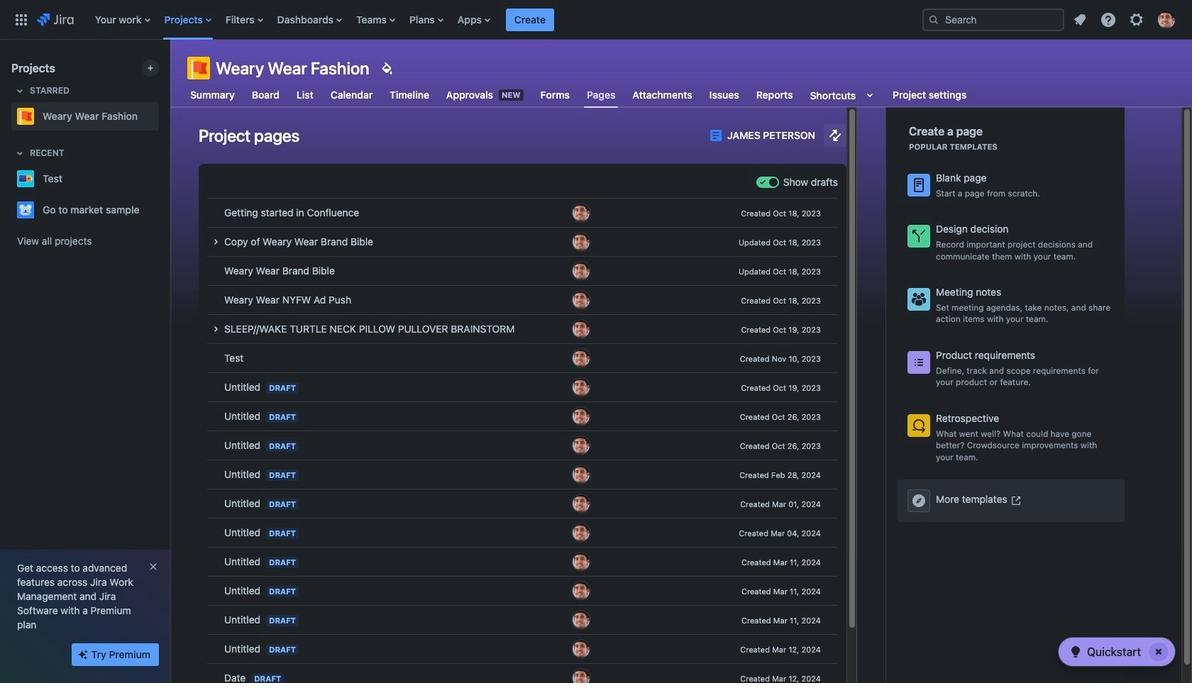 Task type: vqa. For each thing, say whether or not it's contained in the screenshot.
Attach icon
no



Task type: describe. For each thing, give the bounding box(es) containing it.
notifications image
[[1072, 11, 1089, 28]]

9 row from the top
[[207, 432, 838, 461]]

8 row from the top
[[207, 402, 838, 432]]

collapse recent projects image
[[11, 145, 28, 162]]

dismiss quickstart image
[[1148, 641, 1170, 664]]

12 row from the top
[[207, 519, 838, 548]]

1 horizontal spatial list
[[1067, 7, 1184, 32]]

your profile and settings image
[[1158, 11, 1175, 28]]

6 james peterson image from the top
[[573, 583, 590, 600]]

4 row from the top
[[207, 286, 838, 315]]

6 james peterson image from the top
[[573, 408, 590, 425]]

create project image
[[145, 62, 156, 74]]

9 james peterson image from the top
[[573, 641, 590, 658]]

4 james peterson image from the top
[[573, 321, 590, 338]]

1 james peterson image from the top
[[573, 204, 590, 221]]

2 row from the top
[[207, 228, 838, 257]]

5 row from the top
[[207, 315, 838, 344]]

17 row from the top
[[207, 664, 838, 683]]

add to starred image
[[155, 170, 172, 187]]

2 james peterson image from the top
[[573, 379, 590, 396]]

8 james peterson image from the top
[[573, 670, 590, 683]]

remove from starred image
[[155, 108, 172, 125]]

7 james peterson image from the top
[[573, 495, 590, 512]]

0 horizontal spatial list
[[88, 0, 911, 39]]

retrospective image
[[911, 417, 928, 434]]

7 row from the top
[[207, 373, 838, 402]]

3 james peterson image from the top
[[573, 437, 590, 454]]

Search field
[[923, 8, 1065, 31]]

more image
[[911, 492, 928, 509]]

15 row from the top
[[207, 606, 838, 635]]

primary element
[[9, 0, 911, 39]]

product requirements image
[[911, 354, 928, 371]]

10 row from the top
[[207, 461, 838, 490]]

expand row 720936 image
[[207, 234, 224, 251]]

page image
[[711, 130, 722, 141]]

4 james peterson image from the top
[[573, 466, 590, 483]]

sidebar navigation image
[[155, 57, 186, 85]]

appswitcher icon image
[[13, 11, 30, 28]]

3 row from the top
[[207, 257, 838, 286]]

3 james peterson image from the top
[[573, 292, 590, 309]]

6 row from the top
[[207, 344, 838, 373]]

7 james peterson image from the top
[[573, 612, 590, 629]]

help image
[[1100, 11, 1117, 28]]



Task type: locate. For each thing, give the bounding box(es) containing it.
5 james peterson image from the top
[[573, 524, 590, 542]]

tab list
[[179, 82, 978, 108]]

list item
[[506, 0, 554, 39]]

search image
[[928, 14, 940, 25]]

open in tab image
[[1010, 495, 1022, 506]]

check image
[[1067, 644, 1084, 661]]

jira image
[[37, 11, 74, 28], [37, 11, 74, 28]]

5 james peterson image from the top
[[573, 350, 590, 367]]

1 row from the top
[[207, 199, 838, 228]]

james peterson image
[[573, 204, 590, 221], [573, 379, 590, 396], [573, 437, 590, 454], [573, 466, 590, 483], [573, 524, 590, 542], [573, 583, 590, 600], [573, 612, 590, 629], [573, 670, 590, 683]]

set project background image
[[378, 60, 395, 77]]

16 row from the top
[[207, 635, 838, 664]]

None search field
[[923, 8, 1065, 31]]

1 james peterson image from the top
[[573, 234, 590, 251]]

expand row 1441793 image
[[207, 321, 224, 338]]

settings image
[[1128, 11, 1146, 28]]

8 james peterson image from the top
[[573, 554, 590, 571]]

update space or page icon image
[[827, 127, 844, 144]]

collapse starred projects image
[[11, 82, 28, 99]]

row group
[[207, 199, 838, 683]]

meeting notes image
[[911, 291, 928, 308]]

blank image
[[911, 177, 928, 194]]

13 row from the top
[[207, 548, 838, 577]]

james peterson image
[[573, 234, 590, 251], [573, 263, 590, 280], [573, 292, 590, 309], [573, 321, 590, 338], [573, 350, 590, 367], [573, 408, 590, 425], [573, 495, 590, 512], [573, 554, 590, 571], [573, 641, 590, 658]]

11 row from the top
[[207, 490, 838, 519]]

14 row from the top
[[207, 577, 838, 606]]

2 james peterson image from the top
[[573, 263, 590, 280]]

list
[[88, 0, 911, 39], [1067, 7, 1184, 32]]

close premium upgrade banner image
[[148, 561, 159, 573]]

add to starred image
[[155, 202, 172, 219]]

row
[[207, 199, 838, 228], [207, 228, 838, 257], [207, 257, 838, 286], [207, 286, 838, 315], [207, 315, 838, 344], [207, 344, 838, 373], [207, 373, 838, 402], [207, 402, 838, 432], [207, 432, 838, 461], [207, 461, 838, 490], [207, 490, 838, 519], [207, 519, 838, 548], [207, 548, 838, 577], [207, 577, 838, 606], [207, 606, 838, 635], [207, 635, 838, 664], [207, 664, 838, 683]]

decision image
[[911, 228, 928, 245]]

banner
[[0, 0, 1192, 40]]



